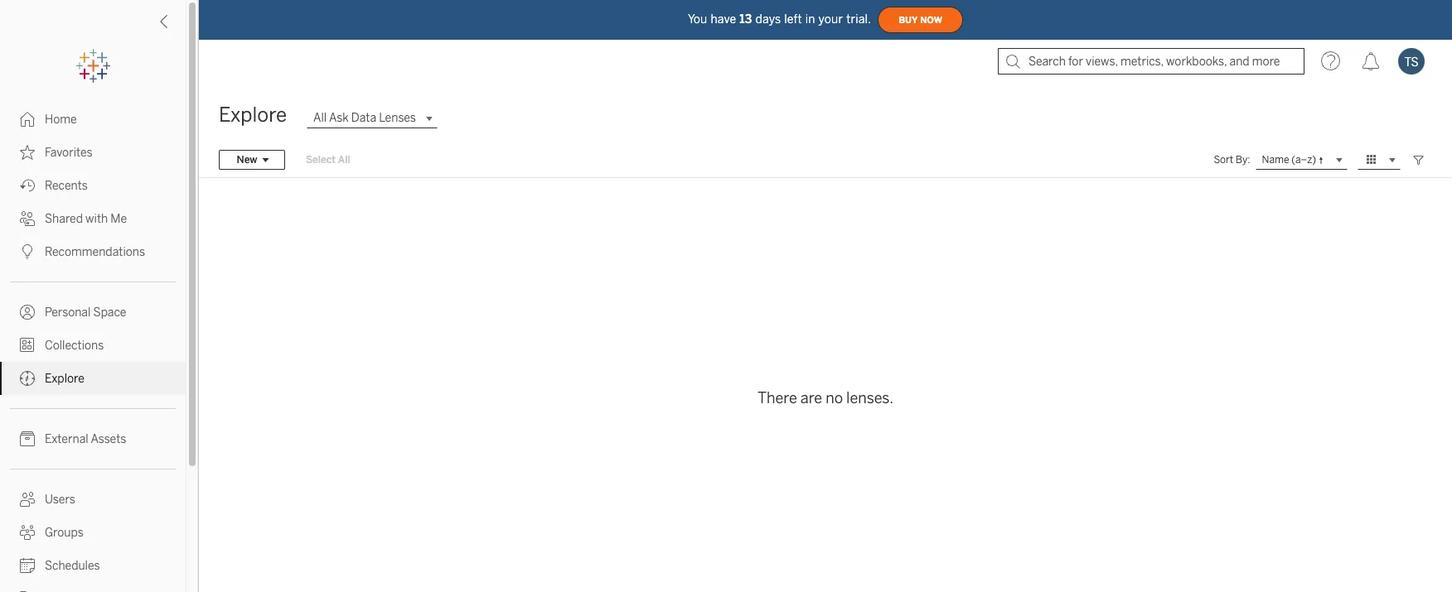 Task type: locate. For each thing, give the bounding box(es) containing it.
there are no lenses.
[[758, 390, 894, 408]]

select all button
[[295, 150, 361, 170]]

0 vertical spatial explore
[[219, 103, 287, 127]]

explore
[[219, 103, 287, 127], [45, 372, 84, 386]]

shared with me
[[45, 212, 127, 226]]

0 vertical spatial all
[[314, 111, 327, 125]]

external assets link
[[0, 423, 186, 456]]

no
[[826, 390, 843, 408]]

external
[[45, 433, 88, 447]]

in
[[806, 12, 816, 26]]

navigation panel element
[[0, 50, 186, 593]]

grid view image
[[1365, 153, 1380, 168]]

collections link
[[0, 329, 186, 362]]

buy now button
[[878, 7, 964, 33]]

1 vertical spatial all
[[338, 154, 351, 166]]

personal space link
[[0, 296, 186, 329]]

all left ask
[[314, 111, 327, 125]]

by:
[[1236, 154, 1251, 166]]

all
[[314, 111, 327, 125], [338, 154, 351, 166]]

0 horizontal spatial all
[[314, 111, 327, 125]]

1 vertical spatial explore
[[45, 372, 84, 386]]

recents link
[[0, 169, 186, 202]]

explore inside main navigation. press the up and down arrow keys to access links. element
[[45, 372, 84, 386]]

space
[[93, 306, 126, 320]]

select all
[[306, 154, 351, 166]]

0 horizontal spatial explore
[[45, 372, 84, 386]]

Search for views, metrics, workbooks, and more text field
[[998, 48, 1305, 75]]

me
[[111, 212, 127, 226]]

1 horizontal spatial all
[[338, 154, 351, 166]]

explore down collections
[[45, 372, 84, 386]]

now
[[921, 15, 943, 25]]

main navigation. press the up and down arrow keys to access links. element
[[0, 103, 186, 593]]

new button
[[219, 150, 285, 170]]

external assets
[[45, 433, 126, 447]]

personal space
[[45, 306, 126, 320]]

lenses
[[379, 111, 416, 125]]

you have 13 days left in your trial.
[[688, 12, 872, 26]]

groups link
[[0, 517, 186, 550]]

13
[[740, 12, 753, 26]]

favorites link
[[0, 136, 186, 169]]

your
[[819, 12, 844, 26]]

(a–z)
[[1292, 154, 1317, 165]]

are
[[801, 390, 823, 408]]

explore up new popup button
[[219, 103, 287, 127]]

ask
[[329, 111, 349, 125]]

buy now
[[899, 15, 943, 25]]

with
[[86, 212, 108, 226]]

name
[[1263, 154, 1290, 165]]

all right select
[[338, 154, 351, 166]]

schedules
[[45, 560, 100, 574]]

sort by:
[[1214, 154, 1251, 166]]



Task type: vqa. For each thing, say whether or not it's contained in the screenshot.
Personal
yes



Task type: describe. For each thing, give the bounding box(es) containing it.
home
[[45, 113, 77, 127]]

left
[[785, 12, 803, 26]]

there
[[758, 390, 798, 408]]

users
[[45, 493, 75, 508]]

users link
[[0, 483, 186, 517]]

all ask data lenses
[[314, 111, 416, 125]]

you
[[688, 12, 708, 26]]

personal
[[45, 306, 91, 320]]

select
[[306, 154, 336, 166]]

recommendations link
[[0, 236, 186, 269]]

new
[[237, 154, 258, 166]]

all inside 'button'
[[338, 154, 351, 166]]

explore link
[[0, 362, 186, 396]]

collections
[[45, 339, 104, 353]]

days
[[756, 12, 781, 26]]

all ask data lenses button
[[307, 108, 438, 128]]

lenses.
[[847, 390, 894, 408]]

all inside dropdown button
[[314, 111, 327, 125]]

trial.
[[847, 12, 872, 26]]

assets
[[91, 433, 126, 447]]

recents
[[45, 179, 88, 193]]

schedules link
[[0, 550, 186, 583]]

groups
[[45, 527, 84, 541]]

home link
[[0, 103, 186, 136]]

shared
[[45, 212, 83, 226]]

data
[[352, 111, 377, 125]]

recommendations
[[45, 245, 145, 260]]

name (a–z)
[[1263, 154, 1317, 165]]

shared with me link
[[0, 202, 186, 236]]

buy
[[899, 15, 918, 25]]

name (a–z) button
[[1256, 150, 1348, 170]]

favorites
[[45, 146, 93, 160]]

have
[[711, 12, 737, 26]]

1 horizontal spatial explore
[[219, 103, 287, 127]]

sort
[[1214, 154, 1234, 166]]



